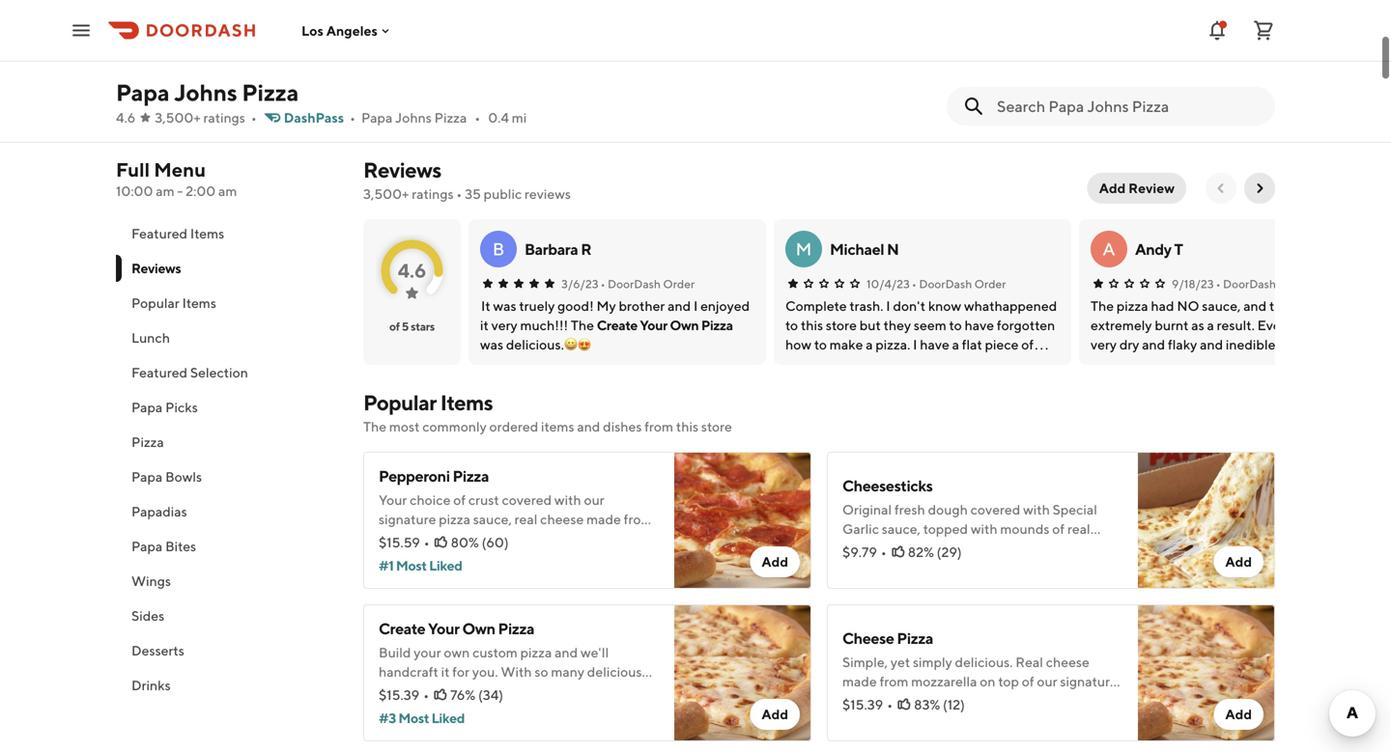 Task type: vqa. For each thing, say whether or not it's contained in the screenshot.
Plate
no



Task type: describe. For each thing, give the bounding box(es) containing it.
• inside reviews 3,500+ ratings • 35 public reviews
[[456, 186, 462, 202]]

full
[[116, 158, 150, 181]]

2:00
[[186, 183, 216, 199]]

• right dashpass on the left
[[350, 110, 356, 126]]

picks
[[165, 399, 198, 415]]

• down the papa johns pizza
[[251, 110, 257, 126]]

$9.79
[[842, 544, 877, 560]]

papa for papa johns pizza • 0.4 mi
[[361, 110, 393, 126]]

public
[[484, 186, 522, 202]]

papa bowls
[[131, 469, 202, 485]]

this
[[676, 419, 699, 435]]

1 vertical spatial cheese pizza
[[842, 629, 933, 648]]

80% (60)
[[451, 535, 509, 551]]

previous image
[[1213, 181, 1229, 196]]

selection
[[190, 365, 248, 381]]

cheese pizza button
[[821, 0, 974, 115]]

t
[[1174, 240, 1183, 258]]

commonly
[[422, 419, 487, 435]]

• doordash order for a
[[1216, 277, 1310, 291]]

$19.69 for super
[[978, 107, 1019, 123]]

your for create your own pizza $15.39
[[569, 60, 601, 79]]

(34)
[[478, 687, 503, 703]]

most for pepperoni pizza
[[396, 558, 427, 574]]

liked for create your own pizza
[[431, 711, 465, 727]]

works
[[701, 60, 745, 79]]

$15.39 for cheese pizza
[[842, 697, 883, 713]]

0 items, open order cart image
[[1252, 19, 1275, 42]]

1 vertical spatial 4.6
[[398, 259, 426, 282]]

custom
[[473, 645, 518, 661]]

super
[[978, 60, 1018, 79]]

own
[[444, 645, 470, 661]]

10/4/23
[[867, 277, 910, 291]]

76%
[[450, 687, 476, 703]]

with
[[501, 664, 532, 680]]

add review
[[1099, 180, 1175, 196]]

create for create your own pizza
[[597, 317, 638, 333]]

and inside the "popular items the most commonly ordered items and dishes from this store"
[[577, 419, 600, 435]]

Item Search search field
[[997, 96, 1260, 117]]

papa johns pizza • 0.4 mi
[[361, 110, 527, 126]]

reviews
[[525, 186, 571, 202]]

barbara r
[[525, 240, 591, 258]]

order for a
[[1279, 277, 1310, 291]]

angeles
[[326, 22, 378, 38]]

papa bowls button
[[116, 460, 340, 495]]

papa for papa bites
[[131, 539, 163, 555]]

10:00
[[116, 183, 153, 199]]

wings button
[[116, 564, 340, 599]]

add button for cheese pizza
[[1214, 699, 1264, 730]]

sides
[[131, 608, 164, 624]]

options
[[379, 684, 425, 699]]

cheesesticks
[[842, 477, 933, 495]]

pizza button
[[116, 425, 340, 460]]

ratings inside reviews 3,500+ ratings • 35 public reviews
[[412, 186, 454, 202]]

0 vertical spatial ratings
[[203, 110, 245, 126]]

9/18/23
[[1172, 277, 1214, 291]]

create your own pizza
[[597, 317, 733, 333]]

0 vertical spatial your
[[414, 645, 441, 661]]

82% (29)
[[908, 544, 962, 560]]

handcraft
[[379, 664, 439, 680]]

add for create your own pizza
[[762, 707, 788, 723]]

dashpass
[[284, 110, 344, 126]]

featured items
[[131, 226, 224, 242]]

so
[[535, 664, 548, 680]]

it
[[441, 664, 450, 680]]

store
[[701, 419, 732, 435]]

andy
[[1135, 240, 1172, 258]]

the meats pizza $19.69
[[1130, 60, 1241, 101]]

add for cheese pizza
[[1225, 707, 1252, 723]]

create your own pizza button
[[597, 316, 733, 335]]

papa for papa bowls
[[131, 469, 163, 485]]

masterpiece
[[555, 684, 630, 699]]

order for m
[[975, 277, 1006, 291]]

order for b
[[663, 277, 695, 291]]

of
[[389, 320, 400, 333]]

doordash for a
[[1223, 277, 1276, 291]]

n
[[887, 240, 899, 258]]

items for popular items
[[182, 295, 216, 311]]

#3 most liked
[[379, 711, 465, 727]]

the inside the "popular items the most commonly ordered items and dishes from this store"
[[363, 419, 387, 435]]

2 am from the left
[[218, 183, 237, 199]]

hawaiian
[[1021, 60, 1084, 79]]

create your own pizza image
[[674, 605, 812, 742]]

$19.69 for the
[[1130, 86, 1171, 101]]

papadias
[[131, 504, 187, 520]]

next image
[[1252, 181, 1268, 196]]

pepperoni pizza button
[[363, 0, 516, 115]]

the works pizza
[[672, 60, 784, 79]]

sides button
[[116, 599, 340, 634]]

los angeles
[[301, 22, 378, 38]]

papa bites button
[[116, 529, 340, 564]]

bowls
[[165, 469, 202, 485]]

add button for cheesesticks
[[1214, 547, 1264, 578]]

popular items button
[[116, 286, 340, 321]]

$15.39 • for create your own pizza
[[379, 687, 429, 703]]

andy t
[[1135, 240, 1183, 258]]

full menu 10:00 am - 2:00 am
[[116, 158, 237, 199]]

super hawaiian pizza $19.69
[[978, 60, 1084, 123]]

• right $9.79
[[881, 544, 887, 560]]

create for create your own pizza build your own custom pizza and we'll handcraft it for you. with so many delicious options to choose from, your masterpiece is waiting!
[[379, 620, 425, 638]]

your for create your own pizza
[[640, 317, 668, 333]]

reviews for reviews
[[131, 260, 181, 276]]

lunch button
[[116, 321, 340, 356]]

add button for pepperoni pizza
[[750, 547, 800, 578]]

• right the 10/4/23
[[912, 277, 917, 291]]

• doordash order for b
[[601, 277, 695, 291]]

$15.59 •
[[379, 535, 430, 551]]

and inside create your own pizza build your own custom pizza and we'll handcraft it for you. with so many delicious options to choose from, your masterpiece is waiting!
[[555, 645, 578, 661]]



Task type: locate. For each thing, give the bounding box(es) containing it.
0 vertical spatial items
[[190, 226, 224, 242]]

the inside the meats pizza $19.69
[[1130, 60, 1156, 79]]

0 horizontal spatial $19.69
[[978, 107, 1019, 123]]

• left 83%
[[887, 697, 893, 713]]

popular inside button
[[131, 295, 179, 311]]

johns up 3,500+ ratings •
[[174, 79, 237, 106]]

$15.39 left 83%
[[842, 697, 883, 713]]

doordash for b
[[608, 277, 661, 291]]

$15.39 • for cheese pizza
[[842, 697, 893, 713]]

own inside button
[[670, 317, 699, 333]]

own inside create your own pizza build your own custom pizza and we'll handcraft it for you. with so many delicious options to choose from, your masterpiece is waiting!
[[462, 620, 495, 638]]

1 vertical spatial create
[[597, 317, 638, 333]]

cheese pizza inside "cheese pizza" button
[[825, 60, 916, 79]]

1 vertical spatial and
[[555, 645, 578, 661]]

items
[[190, 226, 224, 242], [182, 295, 216, 311], [440, 390, 493, 415]]

1 horizontal spatial reviews
[[363, 157, 441, 183]]

1 vertical spatial your
[[640, 317, 668, 333]]

3 doordash from the left
[[1223, 277, 1276, 291]]

menu
[[154, 158, 206, 181]]

papa bites
[[131, 539, 196, 555]]

0 horizontal spatial order
[[663, 277, 695, 291]]

1 horizontal spatial the
[[672, 60, 698, 79]]

1 vertical spatial reviews
[[131, 260, 181, 276]]

2 order from the left
[[975, 277, 1006, 291]]

ordered
[[489, 419, 538, 435]]

items up lunch "button"
[[182, 295, 216, 311]]

and
[[577, 419, 600, 435], [555, 645, 578, 661]]

$15.39 • down handcraft
[[379, 687, 429, 703]]

0 horizontal spatial doordash
[[608, 277, 661, 291]]

featured for featured selection
[[131, 365, 188, 381]]

your inside create your own pizza $15.39
[[569, 60, 601, 79]]

bites
[[165, 539, 196, 555]]

am right 2:00
[[218, 183, 237, 199]]

desserts button
[[116, 634, 340, 669]]

own inside create your own pizza $15.39
[[603, 60, 636, 79]]

pepperoni pizza image
[[674, 452, 812, 589]]

2 horizontal spatial doordash
[[1223, 277, 1276, 291]]

83%
[[914, 697, 940, 713]]

popular up 'lunch'
[[131, 295, 179, 311]]

$15.39 down handcraft
[[379, 687, 419, 703]]

1 vertical spatial own
[[670, 317, 699, 333]]

ratings down reviews link
[[412, 186, 454, 202]]

0 horizontal spatial your
[[428, 620, 460, 638]]

0 vertical spatial liked
[[429, 558, 462, 574]]

items for popular items the most commonly ordered items and dishes from this store
[[440, 390, 493, 415]]

2 horizontal spatial order
[[1279, 277, 1310, 291]]

0 horizontal spatial am
[[156, 183, 175, 199]]

drinks
[[131, 678, 171, 694]]

add for cheesesticks
[[1225, 554, 1252, 570]]

lunch
[[131, 330, 170, 346]]

1 vertical spatial items
[[182, 295, 216, 311]]

4.6 up full
[[116, 110, 136, 126]]

1 vertical spatial ratings
[[412, 186, 454, 202]]

your up handcraft
[[414, 645, 441, 661]]

#3
[[379, 711, 396, 727]]

2 vertical spatial own
[[462, 620, 495, 638]]

0 vertical spatial your
[[569, 60, 601, 79]]

popular inside the "popular items the most commonly ordered items and dishes from this store"
[[363, 390, 437, 415]]

pizza inside create your own pizza $15.39
[[520, 82, 556, 100]]

most
[[389, 419, 420, 435]]

pizza
[[520, 645, 552, 661]]

1 horizontal spatial $19.69
[[1130, 86, 1171, 101]]

papa left the bites at bottom
[[131, 539, 163, 555]]

featured selection button
[[116, 356, 340, 390]]

pizza inside create your own pizza build your own custom pizza and we'll handcraft it for you. with so many delicious options to choose from, your masterpiece is waiting!
[[498, 620, 534, 638]]

0 vertical spatial create
[[520, 60, 566, 79]]

0 vertical spatial $19.69
[[1130, 86, 1171, 101]]

1 horizontal spatial popular
[[363, 390, 437, 415]]

3/6/23
[[561, 277, 599, 291]]

$15.39 for create your own pizza
[[379, 687, 419, 703]]

ratings
[[203, 110, 245, 126], [412, 186, 454, 202]]

featured down the - at top
[[131, 226, 188, 242]]

pepperoni pizza inside pepperoni pizza button
[[367, 60, 477, 79]]

#1
[[379, 558, 394, 574]]

1 horizontal spatial ratings
[[412, 186, 454, 202]]

papa inside button
[[131, 539, 163, 555]]

johns for papa johns pizza
[[174, 79, 237, 106]]

1 vertical spatial featured
[[131, 365, 188, 381]]

1 vertical spatial 3,500+
[[363, 186, 409, 202]]

0 horizontal spatial the
[[363, 419, 387, 435]]

1 featured from the top
[[131, 226, 188, 242]]

2 horizontal spatial own
[[670, 317, 699, 333]]

0 horizontal spatial own
[[462, 620, 495, 638]]

for
[[452, 664, 470, 680]]

1 horizontal spatial own
[[603, 60, 636, 79]]

add button
[[1214, 9, 1264, 40], [750, 547, 800, 578], [1214, 547, 1264, 578], [750, 699, 800, 730], [1214, 699, 1264, 730]]

3,500+ down the papa johns pizza
[[155, 110, 201, 126]]

waiting!
[[379, 703, 428, 719]]

0.4
[[488, 110, 509, 126]]

your
[[414, 645, 441, 661], [525, 684, 552, 699]]

wings
[[131, 573, 171, 589]]

1 horizontal spatial 4.6
[[398, 259, 426, 282]]

76% (34)
[[450, 687, 503, 703]]

liked down 76%
[[431, 711, 465, 727]]

many
[[551, 664, 585, 680]]

0 vertical spatial pepperoni pizza
[[367, 60, 477, 79]]

0 vertical spatial and
[[577, 419, 600, 435]]

papa for papa johns pizza
[[116, 79, 170, 106]]

$15.39 right 0.4
[[520, 107, 561, 123]]

you.
[[472, 664, 498, 680]]

3 • doordash order from the left
[[1216, 277, 1310, 291]]

pepperoni up papa johns pizza • 0.4 mi
[[367, 60, 438, 79]]

2 horizontal spatial create
[[597, 317, 638, 333]]

0 vertical spatial cheese pizza
[[825, 60, 916, 79]]

1 horizontal spatial create
[[520, 60, 566, 79]]

a
[[1103, 239, 1115, 259]]

items inside button
[[190, 226, 224, 242]]

create inside create your own pizza $15.39
[[520, 60, 566, 79]]

0 horizontal spatial your
[[414, 645, 441, 661]]

choose
[[443, 684, 487, 699]]

doordash right 9/18/23
[[1223, 277, 1276, 291]]

popular items
[[131, 295, 216, 311]]

add for pepperoni pizza
[[762, 554, 788, 570]]

82%
[[908, 544, 934, 560]]

2 horizontal spatial the
[[1130, 60, 1156, 79]]

papa picks button
[[116, 390, 340, 425]]

doordash for m
[[919, 277, 972, 291]]

reviews 3,500+ ratings • 35 public reviews
[[363, 157, 571, 202]]

your inside create your own pizza build your own custom pizza and we'll handcraft it for you. with so many delicious options to choose from, your masterpiece is waiting!
[[428, 620, 460, 638]]

0 vertical spatial reviews
[[363, 157, 441, 183]]

1 vertical spatial most
[[398, 711, 429, 727]]

create for create your own pizza $15.39
[[520, 60, 566, 79]]

• left 35
[[456, 186, 462, 202]]

0 horizontal spatial 4.6
[[116, 110, 136, 126]]

featured for featured items
[[131, 226, 188, 242]]

0 vertical spatial popular
[[131, 295, 179, 311]]

5
[[402, 320, 409, 333]]

• doordash order up create your own pizza at the top of the page
[[601, 277, 695, 291]]

open menu image
[[70, 19, 93, 42]]

the works pizza button
[[669, 0, 821, 115]]

we'll
[[581, 645, 609, 661]]

83% (12)
[[914, 697, 965, 713]]

items inside the "popular items the most commonly ordered items and dishes from this store"
[[440, 390, 493, 415]]

0 horizontal spatial johns
[[174, 79, 237, 106]]

from,
[[490, 684, 522, 699]]

items inside button
[[182, 295, 216, 311]]

los angeles button
[[301, 22, 393, 38]]

$15.39
[[520, 107, 561, 123], [379, 687, 419, 703], [842, 697, 883, 713]]

2 vertical spatial create
[[379, 620, 425, 638]]

35
[[465, 186, 481, 202]]

from
[[645, 419, 673, 435]]

cheese inside button
[[825, 60, 877, 79]]

• left 0.4
[[475, 110, 480, 126]]

0 vertical spatial 4.6
[[116, 110, 136, 126]]

items down 2:00
[[190, 226, 224, 242]]

2 • doordash order from the left
[[912, 277, 1006, 291]]

create up build
[[379, 620, 425, 638]]

featured items button
[[116, 216, 340, 251]]

2 horizontal spatial your
[[640, 317, 668, 333]]

pepperoni pizza down commonly at the bottom of page
[[379, 467, 489, 485]]

desserts
[[131, 643, 184, 659]]

featured up 'papa picks'
[[131, 365, 188, 381]]

• right 3/6/23
[[601, 277, 605, 291]]

the
[[672, 60, 698, 79], [1130, 60, 1156, 79], [363, 419, 387, 435]]

• right 9/18/23
[[1216, 277, 1221, 291]]

$15.39 • left 83%
[[842, 697, 893, 713]]

• up #3 most liked
[[423, 687, 429, 703]]

#1 most liked
[[379, 558, 462, 574]]

your inside button
[[640, 317, 668, 333]]

0 horizontal spatial $15.39
[[379, 687, 419, 703]]

1 horizontal spatial 3,500+
[[363, 186, 409, 202]]

0 horizontal spatial ratings
[[203, 110, 245, 126]]

papa inside button
[[131, 399, 163, 415]]

1 horizontal spatial am
[[218, 183, 237, 199]]

popular for popular items the most commonly ordered items and dishes from this store
[[363, 390, 437, 415]]

$19.69 down "super"
[[978, 107, 1019, 123]]

dishes
[[603, 419, 642, 435]]

2 featured from the top
[[131, 365, 188, 381]]

johns for papa johns pizza • 0.4 mi
[[395, 110, 432, 126]]

0 horizontal spatial reviews
[[131, 260, 181, 276]]

0 horizontal spatial popular
[[131, 295, 179, 311]]

1 horizontal spatial • doordash order
[[912, 277, 1006, 291]]

$19.69 inside the meats pizza $19.69
[[1130, 86, 1171, 101]]

the left most
[[363, 419, 387, 435]]

3,500+
[[155, 110, 201, 126], [363, 186, 409, 202]]

pepperoni pizza
[[367, 60, 477, 79], [379, 467, 489, 485]]

am left the - at top
[[156, 183, 175, 199]]

1 horizontal spatial doordash
[[919, 277, 972, 291]]

2 vertical spatial items
[[440, 390, 493, 415]]

1 horizontal spatial johns
[[395, 110, 432, 126]]

pizza inside the meats pizza $19.69
[[1204, 60, 1241, 79]]

create down 3/6/23
[[597, 317, 638, 333]]

own for create your own pizza build your own custom pizza and we'll handcraft it for you. with so many delicious options to choose from, your masterpiece is waiting!
[[462, 620, 495, 638]]

of 5 stars
[[389, 320, 435, 333]]

-
[[177, 183, 183, 199]]

notification bell image
[[1206, 19, 1229, 42]]

reviews for reviews 3,500+ ratings • 35 public reviews
[[363, 157, 441, 183]]

80%
[[451, 535, 479, 551]]

items up commonly at the bottom of page
[[440, 390, 493, 415]]

4.6 up of 5 stars
[[398, 259, 426, 282]]

own for create your own pizza
[[670, 317, 699, 333]]

add review button
[[1088, 173, 1186, 204]]

0 horizontal spatial $15.39 •
[[379, 687, 429, 703]]

$15.59
[[379, 535, 420, 551]]

the for the works pizza
[[672, 60, 698, 79]]

reviews
[[363, 157, 441, 183], [131, 260, 181, 276]]

• up #1 most liked
[[424, 535, 430, 551]]

1 doordash from the left
[[608, 277, 661, 291]]

3 order from the left
[[1279, 277, 1310, 291]]

barbara
[[525, 240, 578, 258]]

1 horizontal spatial $15.39 •
[[842, 697, 893, 713]]

cheese pizza image
[[1138, 605, 1275, 742]]

own
[[603, 60, 636, 79], [670, 317, 699, 333], [462, 620, 495, 638]]

1 vertical spatial johns
[[395, 110, 432, 126]]

$19.69 inside super hawaiian pizza $19.69
[[978, 107, 1019, 123]]

2 doordash from the left
[[919, 277, 972, 291]]

papa up 3,500+ ratings •
[[116, 79, 170, 106]]

add inside "button"
[[1099, 180, 1126, 196]]

popular up most
[[363, 390, 437, 415]]

your down so
[[525, 684, 552, 699]]

3,500+ down reviews link
[[363, 186, 409, 202]]

1 horizontal spatial $15.39
[[520, 107, 561, 123]]

mi
[[512, 110, 527, 126]]

1 vertical spatial cheese
[[842, 629, 894, 648]]

$15.39 inside create your own pizza $15.39
[[520, 107, 561, 123]]

papa for papa picks
[[131, 399, 163, 415]]

pizza inside button
[[748, 60, 784, 79]]

1 horizontal spatial your
[[569, 60, 601, 79]]

michael n
[[830, 240, 899, 258]]

doordash
[[608, 277, 661, 291], [919, 277, 972, 291], [1223, 277, 1276, 291]]

popular
[[131, 295, 179, 311], [363, 390, 437, 415]]

1 • doordash order from the left
[[601, 277, 695, 291]]

own for create your own pizza $15.39
[[603, 60, 636, 79]]

and up many
[[555, 645, 578, 661]]

pepperoni inside pepperoni pizza button
[[367, 60, 438, 79]]

delicious
[[587, 664, 642, 680]]

your for create your own pizza build your own custom pizza and we'll handcraft it for you. with so many delicious options to choose from, your masterpiece is waiting!
[[428, 620, 460, 638]]

1 vertical spatial liked
[[431, 711, 465, 727]]

2 horizontal spatial • doordash order
[[1216, 277, 1310, 291]]

0 horizontal spatial • doordash order
[[601, 277, 695, 291]]

most right #3 at the left bottom
[[398, 711, 429, 727]]

michael
[[830, 240, 884, 258]]

create inside button
[[597, 317, 638, 333]]

1 vertical spatial pepperoni pizza
[[379, 467, 489, 485]]

doordash right the 10/4/23
[[919, 277, 972, 291]]

papa left the picks
[[131, 399, 163, 415]]

1 horizontal spatial order
[[975, 277, 1006, 291]]

doordash up create your own pizza at the top of the page
[[608, 277, 661, 291]]

create inside create your own pizza build your own custom pizza and we'll handcraft it for you. with so many delicious options to choose from, your masterpiece is waiting!
[[379, 620, 425, 638]]

1 order from the left
[[663, 277, 695, 291]]

1 vertical spatial $19.69
[[978, 107, 1019, 123]]

1 vertical spatial popular
[[363, 390, 437, 415]]

3,500+ inside reviews 3,500+ ratings • 35 public reviews
[[363, 186, 409, 202]]

most for create your own pizza
[[398, 711, 429, 727]]

liked
[[429, 558, 462, 574], [431, 711, 465, 727]]

• doordash order right the 10/4/23
[[912, 277, 1006, 291]]

create up mi
[[520, 60, 566, 79]]

0 horizontal spatial 3,500+
[[155, 110, 201, 126]]

m
[[796, 239, 812, 259]]

popular items the most commonly ordered items and dishes from this store
[[363, 390, 732, 435]]

reviews down papa johns pizza • 0.4 mi
[[363, 157, 441, 183]]

los
[[301, 22, 324, 38]]

reviews inside reviews 3,500+ ratings • 35 public reviews
[[363, 157, 441, 183]]

johns up reviews link
[[395, 110, 432, 126]]

0 vertical spatial cheese
[[825, 60, 877, 79]]

0 vertical spatial 3,500+
[[155, 110, 201, 126]]

ratings down the papa johns pizza
[[203, 110, 245, 126]]

liked down 80% on the left of the page
[[429, 558, 462, 574]]

2 horizontal spatial $15.39
[[842, 697, 883, 713]]

papa johns pizza
[[116, 79, 299, 106]]

popular for popular items
[[131, 295, 179, 311]]

review
[[1129, 180, 1175, 196]]

items
[[541, 419, 574, 435]]

and right items
[[577, 419, 600, 435]]

the inside button
[[672, 60, 698, 79]]

0 horizontal spatial create
[[379, 620, 425, 638]]

am
[[156, 183, 175, 199], [218, 183, 237, 199]]

cheesesticks image
[[1138, 452, 1275, 589]]

papa left bowls
[[131, 469, 163, 485]]

2 vertical spatial your
[[428, 620, 460, 638]]

1 vertical spatial pepperoni
[[379, 467, 450, 485]]

the left 'meats'
[[1130, 60, 1156, 79]]

reviews up popular items
[[131, 260, 181, 276]]

papa inside 'button'
[[131, 469, 163, 485]]

0 vertical spatial own
[[603, 60, 636, 79]]

pepperoni pizza up papa johns pizza • 0.4 mi
[[367, 60, 477, 79]]

1 am from the left
[[156, 183, 175, 199]]

pizza inside super hawaiian pizza $19.69
[[978, 82, 1014, 100]]

1 horizontal spatial your
[[525, 684, 552, 699]]

the left works
[[672, 60, 698, 79]]

papadias button
[[116, 495, 340, 529]]

the for the meats pizza $19.69
[[1130, 60, 1156, 79]]

• doordash order for m
[[912, 277, 1006, 291]]

0 vertical spatial pepperoni
[[367, 60, 438, 79]]

•
[[251, 110, 257, 126], [350, 110, 356, 126], [475, 110, 480, 126], [456, 186, 462, 202], [601, 277, 605, 291], [912, 277, 917, 291], [1216, 277, 1221, 291], [424, 535, 430, 551], [881, 544, 887, 560], [423, 687, 429, 703], [887, 697, 893, 713]]

liked for pepperoni pizza
[[429, 558, 462, 574]]

0 vertical spatial most
[[396, 558, 427, 574]]

papa right dashpass •
[[361, 110, 393, 126]]

items for featured items
[[190, 226, 224, 242]]

1 vertical spatial your
[[525, 684, 552, 699]]

papa picks
[[131, 399, 198, 415]]

most down $15.59 •
[[396, 558, 427, 574]]

your
[[569, 60, 601, 79], [640, 317, 668, 333], [428, 620, 460, 638]]

stars
[[411, 320, 435, 333]]

0 vertical spatial johns
[[174, 79, 237, 106]]

• doordash order right 9/18/23
[[1216, 277, 1310, 291]]

3,500+ ratings •
[[155, 110, 257, 126]]

$19.69 down 'meats'
[[1130, 86, 1171, 101]]

0 vertical spatial featured
[[131, 226, 188, 242]]

pepperoni down most
[[379, 467, 450, 485]]



